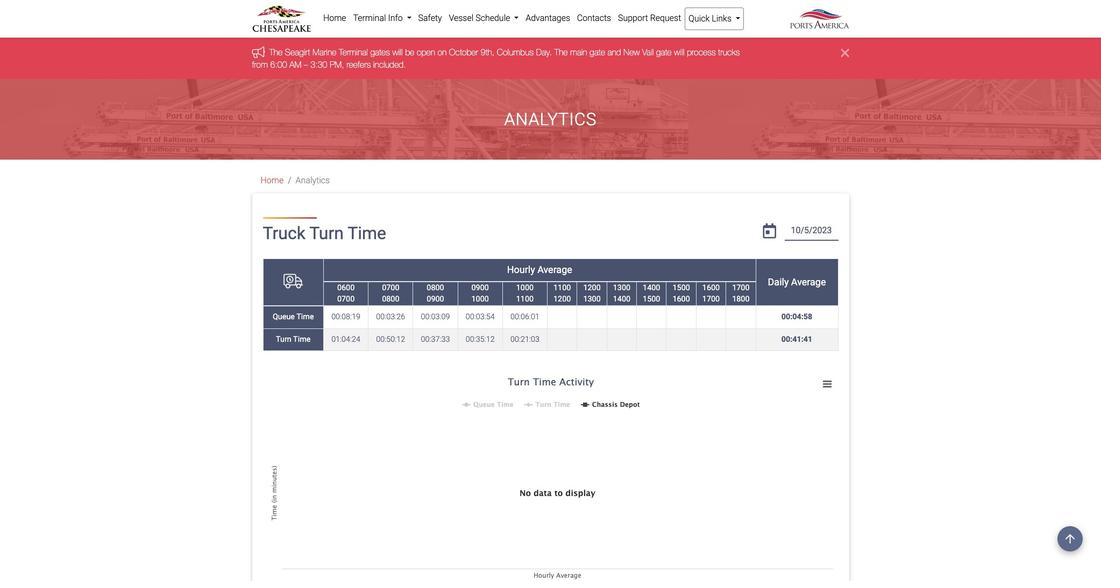 Task type: describe. For each thing, give the bounding box(es) containing it.
support request
[[618, 13, 681, 23]]

from
[[252, 60, 268, 69]]

advantages
[[526, 13, 570, 23]]

contacts
[[577, 13, 611, 23]]

advantages link
[[522, 8, 574, 29]]

open
[[417, 48, 435, 57]]

hourly
[[507, 264, 535, 276]]

trucks
[[718, 48, 740, 57]]

1 horizontal spatial 0700
[[382, 283, 399, 292]]

day.
[[536, 48, 552, 57]]

new
[[623, 48, 640, 57]]

daily
[[768, 276, 789, 288]]

turn time
[[276, 335, 311, 344]]

0900 1000
[[472, 283, 489, 304]]

01:04:24
[[331, 335, 360, 344]]

0700 0800
[[382, 283, 399, 304]]

1 vertical spatial 0700
[[337, 295, 355, 304]]

00:03:54
[[466, 313, 495, 322]]

1200 1300
[[583, 283, 601, 304]]

reefers
[[347, 60, 371, 69]]

go to top image
[[1058, 527, 1083, 552]]

the seagirt marine terminal gates will be open on october 9th, columbus day. the main gate and new vail gate will process trucks from 6:00 am – 3:30 pm, reefers included. link
[[252, 48, 740, 69]]

6:00
[[270, 60, 287, 69]]

0 horizontal spatial home link
[[261, 175, 284, 186]]

and
[[608, 48, 621, 57]]

1 horizontal spatial average
[[791, 276, 826, 288]]

0 horizontal spatial 0900
[[427, 295, 444, 304]]

0600 0700
[[337, 283, 355, 304]]

1 vertical spatial 1300
[[583, 295, 601, 304]]

1000 1100
[[516, 283, 534, 304]]

0 vertical spatial terminal
[[353, 13, 386, 23]]

1 vertical spatial home
[[261, 175, 284, 186]]

00:04:58
[[781, 313, 812, 322]]

00:08:19
[[331, 313, 360, 322]]

0800 0900
[[427, 283, 444, 304]]

00:35:12
[[466, 335, 495, 344]]

safety
[[418, 13, 442, 23]]

quick
[[689, 13, 710, 24]]

0 horizontal spatial average
[[537, 264, 572, 276]]

0 horizontal spatial turn
[[276, 335, 291, 344]]

pm,
[[330, 60, 344, 69]]

2 gate from the left
[[656, 48, 672, 57]]

1 horizontal spatial turn
[[309, 223, 344, 244]]

0 vertical spatial 1200
[[583, 283, 601, 292]]

0 horizontal spatial analytics
[[296, 175, 330, 186]]

1 vertical spatial 1600
[[673, 295, 690, 304]]

0 vertical spatial 0900
[[472, 283, 489, 292]]

bullhorn image
[[252, 46, 269, 58]]

schedule
[[476, 13, 510, 23]]

truck
[[263, 223, 305, 244]]

terminal info
[[353, 13, 405, 23]]

1 vertical spatial 1200
[[554, 295, 571, 304]]

0 vertical spatial 1500
[[673, 283, 690, 292]]

included.
[[373, 60, 406, 69]]

calendar day image
[[763, 224, 776, 239]]



Task type: vqa. For each thing, say whether or not it's contained in the screenshot.
1100
yes



Task type: locate. For each thing, give the bounding box(es) containing it.
terminal up the reefers
[[339, 48, 368, 57]]

will left process
[[674, 48, 684, 57]]

0800
[[427, 283, 444, 292], [382, 295, 399, 304]]

gate right vail
[[656, 48, 672, 57]]

1700 up 1800
[[732, 283, 750, 292]]

1200
[[583, 283, 601, 292], [554, 295, 571, 304]]

1500 right 1400 1500
[[673, 283, 690, 292]]

0900
[[472, 283, 489, 292], [427, 295, 444, 304]]

0900 up the 00:03:09
[[427, 295, 444, 304]]

0600
[[337, 283, 355, 292]]

the seagirt marine terminal gates will be open on october 9th, columbus day. the main gate and new vail gate will process trucks from 6:00 am – 3:30 pm, reefers included.
[[252, 48, 740, 69]]

1400 1500
[[643, 283, 660, 304]]

1400 left "1500 1600"
[[643, 283, 660, 292]]

0 horizontal spatial will
[[392, 48, 403, 57]]

0800 up the 00:03:09
[[427, 283, 444, 292]]

1100 left the 1200 1300
[[554, 283, 571, 292]]

the
[[269, 48, 283, 57], [554, 48, 568, 57]]

terminal
[[353, 13, 386, 23], [339, 48, 368, 57]]

1 horizontal spatial home link
[[320, 8, 350, 29]]

1 horizontal spatial 0800
[[427, 283, 444, 292]]

3:30
[[311, 60, 327, 69]]

home link
[[320, 8, 350, 29], [261, 175, 284, 186]]

0 horizontal spatial 0800
[[382, 295, 399, 304]]

None text field
[[785, 222, 838, 241]]

1100 1200
[[554, 283, 571, 304]]

00:06:01
[[510, 313, 539, 322]]

1400 right the 1200 1300
[[613, 295, 630, 304]]

1 vertical spatial analytics
[[296, 175, 330, 186]]

1600 1700
[[702, 283, 720, 304]]

1400
[[643, 283, 660, 292], [613, 295, 630, 304]]

0 horizontal spatial 1000
[[472, 295, 489, 304]]

1200 left 1300 1400
[[583, 283, 601, 292]]

contacts link
[[574, 8, 615, 29]]

1500
[[673, 283, 690, 292], [643, 295, 660, 304]]

1100
[[554, 283, 571, 292], [516, 295, 534, 304]]

terminal info link
[[350, 8, 415, 29]]

00:37:33
[[421, 335, 450, 344]]

1 horizontal spatial 0900
[[472, 283, 489, 292]]

1 vertical spatial turn
[[276, 335, 291, 344]]

0 horizontal spatial gate
[[590, 48, 605, 57]]

1000 down the hourly
[[516, 283, 534, 292]]

1 horizontal spatial home
[[323, 13, 346, 23]]

1 horizontal spatial the
[[554, 48, 568, 57]]

be
[[405, 48, 414, 57]]

main
[[570, 48, 587, 57]]

0 horizontal spatial 1600
[[673, 295, 690, 304]]

1500 1600
[[673, 283, 690, 304]]

0 vertical spatial average
[[537, 264, 572, 276]]

1 horizontal spatial 1300
[[613, 283, 630, 292]]

marine
[[312, 48, 337, 57]]

1700 left 1800
[[702, 295, 720, 304]]

0700 up 00:03:26
[[382, 283, 399, 292]]

columbus
[[497, 48, 534, 57]]

1 vertical spatial home link
[[261, 175, 284, 186]]

hourly average daily average
[[507, 264, 826, 288]]

average
[[537, 264, 572, 276], [791, 276, 826, 288]]

0 vertical spatial 1300
[[613, 283, 630, 292]]

1300 left 1300 1400
[[583, 295, 601, 304]]

1 vertical spatial 1700
[[702, 295, 720, 304]]

1 horizontal spatial 1500
[[673, 283, 690, 292]]

2 will from the left
[[674, 48, 684, 57]]

0 horizontal spatial home
[[261, 175, 284, 186]]

0 vertical spatial 1000
[[516, 283, 534, 292]]

the right day.
[[554, 48, 568, 57]]

1 vertical spatial 1500
[[643, 295, 660, 304]]

1 horizontal spatial 1600
[[702, 283, 720, 292]]

analytics
[[504, 109, 597, 130], [296, 175, 330, 186]]

1 vertical spatial terminal
[[339, 48, 368, 57]]

queue
[[273, 313, 295, 322]]

0 vertical spatial 1600
[[702, 283, 720, 292]]

1600 left 1700 1800 at the right
[[702, 283, 720, 292]]

1 gate from the left
[[590, 48, 605, 57]]

0 horizontal spatial 1500
[[643, 295, 660, 304]]

links
[[712, 13, 732, 24]]

1 horizontal spatial 1000
[[516, 283, 534, 292]]

0 horizontal spatial 1100
[[516, 295, 534, 304]]

home
[[323, 13, 346, 23], [261, 175, 284, 186]]

0 horizontal spatial 1400
[[613, 295, 630, 304]]

support
[[618, 13, 648, 23]]

0 vertical spatial time
[[348, 223, 386, 244]]

1 horizontal spatial 1700
[[732, 283, 750, 292]]

time for 01:04:24
[[293, 335, 311, 344]]

time
[[348, 223, 386, 244], [297, 313, 314, 322], [293, 335, 311, 344]]

vail
[[642, 48, 654, 57]]

2 the from the left
[[554, 48, 568, 57]]

turn down the queue
[[276, 335, 291, 344]]

time for 00:08:19
[[297, 313, 314, 322]]

0 vertical spatial 1700
[[732, 283, 750, 292]]

1500 down hourly average daily average
[[643, 295, 660, 304]]

00:03:09
[[421, 313, 450, 322]]

vessel
[[449, 13, 474, 23]]

1000 up 00:03:54
[[472, 295, 489, 304]]

0 vertical spatial home
[[323, 13, 346, 23]]

0 vertical spatial turn
[[309, 223, 344, 244]]

00:41:41
[[781, 335, 812, 344]]

1600
[[702, 283, 720, 292], [673, 295, 690, 304]]

1300
[[613, 283, 630, 292], [583, 295, 601, 304]]

1 vertical spatial time
[[297, 313, 314, 322]]

1200 left the 1200 1300
[[554, 295, 571, 304]]

1300 1400
[[613, 283, 630, 304]]

terminal left info
[[353, 13, 386, 23]]

october
[[449, 48, 478, 57]]

will
[[392, 48, 403, 57], [674, 48, 684, 57]]

0 horizontal spatial the
[[269, 48, 283, 57]]

1 horizontal spatial analytics
[[504, 109, 597, 130]]

2 vertical spatial time
[[293, 335, 311, 344]]

1 will from the left
[[392, 48, 403, 57]]

1 horizontal spatial will
[[674, 48, 684, 57]]

close image
[[841, 46, 849, 59]]

info
[[388, 13, 403, 23]]

0 vertical spatial 0700
[[382, 283, 399, 292]]

1600 down hourly average daily average
[[673, 295, 690, 304]]

process
[[687, 48, 716, 57]]

9th,
[[481, 48, 495, 57]]

00:50:12
[[376, 335, 405, 344]]

1300 right the 1200 1300
[[613, 283, 630, 292]]

average up 1100 1200
[[537, 264, 572, 276]]

1 horizontal spatial 1400
[[643, 283, 660, 292]]

1 vertical spatial 1100
[[516, 295, 534, 304]]

0 horizontal spatial 1300
[[583, 295, 601, 304]]

quick links
[[689, 13, 734, 24]]

1 the from the left
[[269, 48, 283, 57]]

0 horizontal spatial 1700
[[702, 295, 720, 304]]

1700
[[732, 283, 750, 292], [702, 295, 720, 304]]

1000
[[516, 283, 534, 292], [472, 295, 489, 304]]

truck turn time
[[263, 223, 386, 244]]

0900 up 00:03:54
[[472, 283, 489, 292]]

request
[[650, 13, 681, 23]]

turn right truck on the left top
[[309, 223, 344, 244]]

will left be
[[392, 48, 403, 57]]

1 horizontal spatial 1100
[[554, 283, 571, 292]]

00:03:26
[[376, 313, 405, 322]]

1 vertical spatial 1000
[[472, 295, 489, 304]]

1 horizontal spatial 1200
[[583, 283, 601, 292]]

support request link
[[615, 8, 685, 29]]

0800 up 00:03:26
[[382, 295, 399, 304]]

1 vertical spatial 0800
[[382, 295, 399, 304]]

1 vertical spatial 0900
[[427, 295, 444, 304]]

1700 1800
[[732, 283, 750, 304]]

the seagirt marine terminal gates will be open on october 9th, columbus day. the main gate and new vail gate will process trucks from 6:00 am – 3:30 pm, reefers included. alert
[[0, 38, 1101, 79]]

safety link
[[415, 8, 445, 29]]

1100 up 00:06:01
[[516, 295, 534, 304]]

gate
[[590, 48, 605, 57], [656, 48, 672, 57]]

quick links link
[[685, 8, 744, 30]]

0 vertical spatial 1100
[[554, 283, 571, 292]]

vessel schedule
[[449, 13, 512, 23]]

gate left and
[[590, 48, 605, 57]]

1 horizontal spatial gate
[[656, 48, 672, 57]]

terminal inside the seagirt marine terminal gates will be open on october 9th, columbus day. the main gate and new vail gate will process trucks from 6:00 am – 3:30 pm, reefers included.
[[339, 48, 368, 57]]

–
[[304, 60, 308, 69]]

turn
[[309, 223, 344, 244], [276, 335, 291, 344]]

1 vertical spatial 1400
[[613, 295, 630, 304]]

seagirt
[[285, 48, 310, 57]]

1 vertical spatial average
[[791, 276, 826, 288]]

am
[[289, 60, 301, 69]]

0700
[[382, 283, 399, 292], [337, 295, 355, 304]]

average right daily
[[791, 276, 826, 288]]

0700 down 0600
[[337, 295, 355, 304]]

1800
[[732, 295, 750, 304]]

gates
[[370, 48, 390, 57]]

00:21:03
[[510, 335, 539, 344]]

0 vertical spatial 1400
[[643, 283, 660, 292]]

queue time
[[273, 313, 314, 322]]

the up the 6:00
[[269, 48, 283, 57]]

0 vertical spatial home link
[[320, 8, 350, 29]]

0 horizontal spatial 0700
[[337, 295, 355, 304]]

vessel schedule link
[[445, 8, 522, 29]]

0 horizontal spatial 1200
[[554, 295, 571, 304]]

on
[[438, 48, 447, 57]]

0 vertical spatial analytics
[[504, 109, 597, 130]]

0 vertical spatial 0800
[[427, 283, 444, 292]]



